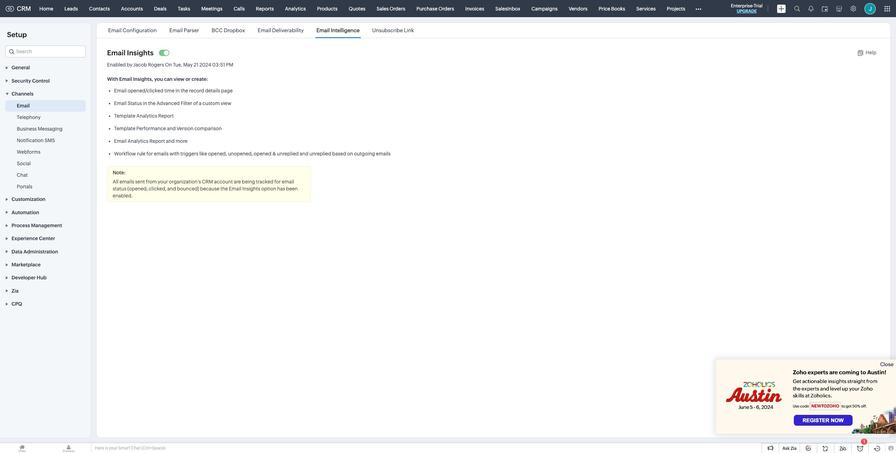 Task type: describe. For each thing, give the bounding box(es) containing it.
chats image
[[0, 444, 44, 453]]

Search text field
[[6, 46, 85, 57]]

contacts image
[[47, 444, 91, 453]]

profile image
[[865, 3, 877, 14]]

profile element
[[861, 0, 881, 17]]

search image
[[795, 6, 801, 12]]

calendar image
[[823, 6, 829, 11]]

Other Modules field
[[692, 3, 707, 14]]

logo image
[[6, 6, 14, 11]]



Task type: locate. For each thing, give the bounding box(es) containing it.
create menu element
[[774, 0, 791, 17]]

list
[[102, 23, 421, 38]]

signals image
[[809, 6, 814, 12]]

region
[[0, 100, 91, 193]]

create menu image
[[778, 4, 787, 13]]

search element
[[791, 0, 805, 17]]

signals element
[[805, 0, 818, 17]]

None field
[[5, 46, 86, 57]]



Task type: vqa. For each thing, say whether or not it's contained in the screenshot.
Monday column header
no



